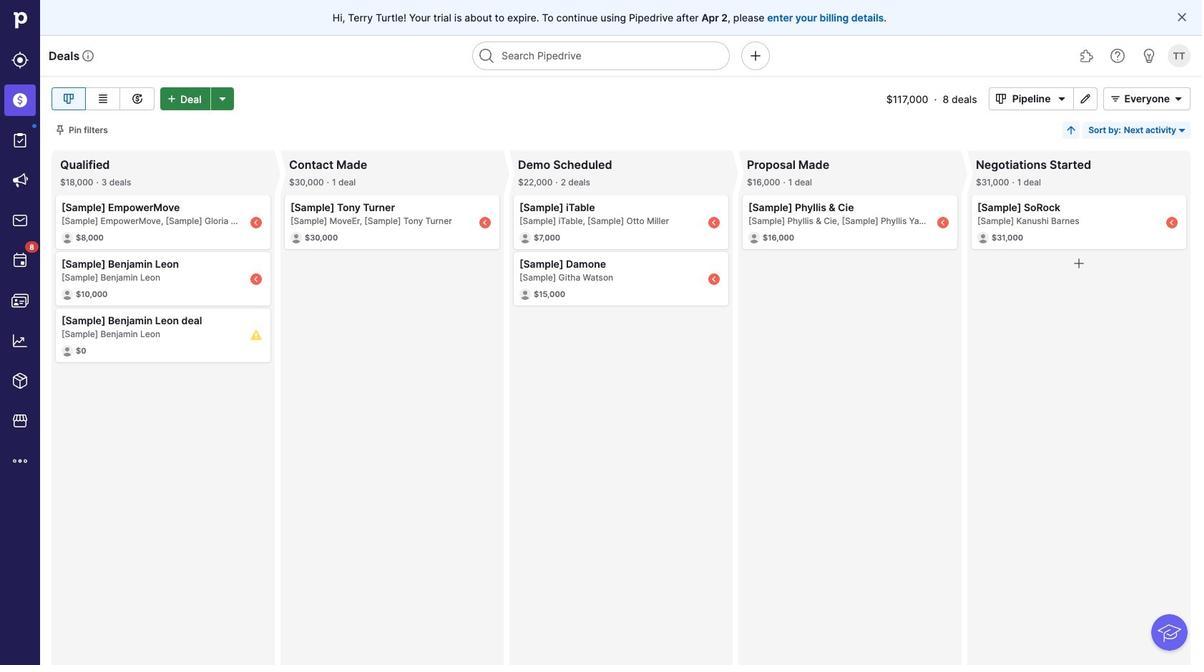 Task type: vqa. For each thing, say whether or not it's contained in the screenshot.
Marketplace icon
yes



Task type: describe. For each thing, give the bounding box(es) containing it.
quick help image
[[1110, 47, 1127, 64]]

deals image
[[11, 92, 29, 109]]

home image
[[9, 9, 31, 31]]

products image
[[11, 372, 29, 389]]

info image
[[82, 50, 94, 62]]

campaigns image
[[11, 172, 29, 189]]

insights image
[[11, 332, 29, 349]]

add deal options image
[[214, 93, 231, 105]]

quick add image
[[747, 47, 765, 64]]

change order image
[[1066, 125, 1078, 136]]

forecast image
[[129, 90, 146, 107]]

color primary inverted image
[[163, 93, 180, 105]]

1 color undefined image from the top
[[11, 132, 29, 149]]



Task type: locate. For each thing, give the bounding box(es) containing it.
pipeline image
[[60, 90, 77, 107]]

0 vertical spatial color undefined image
[[11, 132, 29, 149]]

menu
[[0, 0, 40, 665]]

color primary image
[[1177, 11, 1188, 23], [1054, 93, 1071, 105], [1108, 93, 1125, 105], [54, 125, 66, 136]]

color undefined image
[[11, 132, 29, 149], [11, 252, 29, 269]]

leads image
[[11, 52, 29, 69]]

contacts image
[[11, 292, 29, 309]]

color undefined image down the deals icon
[[11, 132, 29, 149]]

sales inbox image
[[11, 212, 29, 229]]

sales assistant image
[[1141, 47, 1158, 64]]

edit pipeline image
[[1078, 93, 1095, 105]]

color undefined image up contacts icon
[[11, 252, 29, 269]]

more image
[[11, 452, 29, 470]]

Search Pipedrive field
[[473, 42, 730, 70]]

color primary image
[[993, 93, 1010, 105], [1171, 93, 1188, 105], [1177, 125, 1188, 136], [1071, 255, 1088, 272]]

marketplace image
[[11, 412, 29, 430]]

1 vertical spatial color undefined image
[[11, 252, 29, 269]]

2 color undefined image from the top
[[11, 252, 29, 269]]

menu item
[[0, 80, 40, 120]]

add deal element
[[160, 87, 234, 110]]

knowledge center bot, also known as kc bot is an onboarding assistant that allows you to see the list of onboarding items in one place for quick and easy reference. this improves your in-app experience. image
[[1152, 614, 1188, 651]]

list image
[[94, 90, 111, 107]]



